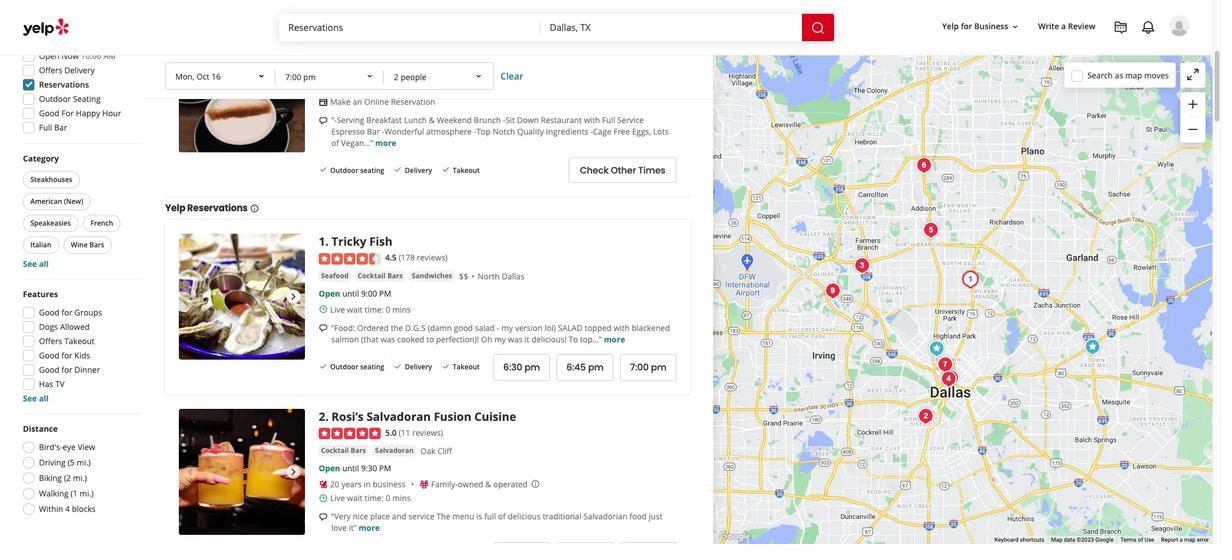 Task type: locate. For each thing, give the bounding box(es) containing it.
steakhouses
[[30, 175, 72, 185]]

until up years
[[342, 463, 359, 474]]

1 horizontal spatial a
[[1180, 537, 1183, 544]]

& right lunch
[[429, 115, 435, 126]]

hamburger mary's - dallas image
[[925, 337, 948, 360]]

1 see all button from the top
[[23, 259, 49, 269]]

1 vertical spatial cocktail bars link
[[319, 445, 368, 457]]

good up dogs
[[39, 307, 59, 318]]

2 wait from the top
[[347, 493, 363, 504]]

1 vertical spatial live wait time: 0 mins
[[330, 493, 411, 504]]

until left 9:00
[[342, 288, 359, 299]]

see all down has
[[23, 393, 49, 404]]

1 time: from the top
[[365, 304, 384, 315]]

a for write
[[1061, 21, 1066, 32]]

cliff
[[438, 446, 452, 457]]

. left rosi's at left
[[325, 409, 329, 425]]

0 vertical spatial wait
[[347, 304, 363, 315]]

2 16 speech v2 image from the top
[[319, 513, 328, 522]]

ingredients
[[546, 126, 588, 137]]

2 seating from the top
[[360, 363, 384, 372]]

brunch up the 2:00
[[363, 63, 388, 73]]

None search field
[[279, 14, 836, 41]]

see
[[23, 259, 37, 269], [23, 393, 37, 404]]

pm for 6:45 pm
[[588, 361, 604, 374]]

0 vertical spatial next image
[[287, 290, 300, 304]]

bars right wine
[[89, 240, 104, 250]]

namak indian restaurant & bar image
[[940, 367, 963, 390]]

good for good for dinner
[[39, 365, 59, 376]]

0 vertical spatial of
[[331, 138, 339, 149]]

live
[[330, 304, 345, 315], [330, 493, 345, 504]]

mi.) right (1
[[80, 488, 94, 499]]

joa korean bbq image
[[851, 254, 874, 277]]

16 checkmark v2 image down cooked on the bottom left of page
[[393, 362, 403, 372]]

1 horizontal spatial of
[[498, 511, 506, 522]]

0 horizontal spatial bars
[[89, 240, 104, 250]]

map for error
[[1184, 537, 1196, 544]]

1 vertical spatial mi.)
[[73, 473, 87, 484]]

0 horizontal spatial none field
[[288, 21, 531, 34]]

map
[[1125, 70, 1142, 81], [1184, 537, 1196, 544]]

breakfast down make an online reservation
[[366, 115, 402, 126]]

0 vertical spatial salvadoran
[[367, 409, 431, 425]]

offers for offers takeout
[[39, 336, 62, 347]]

1 vertical spatial of
[[498, 511, 506, 522]]

with up cage
[[584, 115, 600, 126]]

0 vertical spatial time:
[[365, 304, 384, 315]]

1 wait from the top
[[347, 304, 363, 315]]

1 16 checkmark v2 image from the top
[[393, 165, 403, 174]]

1 vertical spatial brunch
[[474, 115, 501, 126]]

bars inside group
[[89, 240, 104, 250]]

all down has
[[39, 393, 49, 404]]

none field near
[[550, 21, 793, 34]]

delivery for open until 2:00 pm
[[405, 165, 432, 175]]

2 live wait time: 0 mins from the top
[[330, 493, 411, 504]]

0 vertical spatial delivery
[[64, 65, 95, 76]]

1 16 speech v2 image from the top
[[319, 324, 328, 333]]

16 chevron down v2 image
[[1011, 22, 1020, 31]]

terms
[[1120, 537, 1137, 544]]

full
[[484, 511, 496, 522]]

1 vertical spatial .
[[325, 409, 329, 425]]

2 was from the left
[[508, 334, 523, 345]]

16 checkmark v2 image
[[393, 165, 403, 174], [393, 362, 403, 372]]

for up dogs allowed
[[62, 307, 72, 318]]

1 vertical spatial cocktail
[[321, 446, 349, 456]]

american (new)
[[30, 197, 83, 206]]

3 pm from the top
[[379, 463, 391, 474]]

tricky fish image
[[179, 234, 305, 360], [959, 268, 982, 291], [959, 268, 982, 291]]

1 see from the top
[[23, 259, 37, 269]]

outdoor for open until 2:00 pm
[[330, 165, 358, 175]]

until up an
[[342, 80, 359, 91]]

bar down for on the top of page
[[54, 122, 67, 133]]

a right write
[[1061, 21, 1066, 32]]

for down offers takeout
[[62, 350, 72, 361]]

outdoor inside group
[[39, 93, 71, 104]]

good for dinner
[[39, 365, 100, 376]]

with
[[584, 115, 600, 126], [614, 323, 630, 333]]

16 info v2 image
[[250, 204, 259, 213]]

the
[[436, 511, 450, 522]]

for for kids
[[62, 350, 72, 361]]

delicious
[[508, 511, 541, 522]]

0 horizontal spatial yelp
[[165, 202, 185, 215]]

0 vertical spatial reviews)
[[417, 45, 448, 56]]

user actions element
[[933, 14, 1206, 85]]

see all for features
[[23, 393, 49, 404]]

2 0 from the top
[[386, 493, 390, 504]]

mi.) for biking (2 mi.)
[[73, 473, 87, 484]]

group
[[19, 32, 142, 137], [1180, 92, 1206, 143], [21, 153, 142, 270], [19, 289, 142, 405]]

0 vertical spatial my
[[501, 323, 513, 333]]

0 vertical spatial yelp
[[942, 21, 959, 32]]

1 vertical spatial with
[[614, 323, 630, 333]]

oh
[[481, 334, 492, 345]]

cocktail bars link down 5 star rating image
[[319, 445, 368, 457]]

& left tea
[[421, 63, 426, 73]]

2 good from the top
[[39, 307, 59, 318]]

2 time: from the top
[[365, 493, 384, 504]]

1 vertical spatial my
[[494, 334, 506, 345]]

0 vertical spatial outdoor
[[39, 93, 71, 104]]

outdoor seating down salmon on the bottom
[[330, 363, 384, 372]]

2 offers from the top
[[39, 336, 62, 347]]

0 down business
[[386, 493, 390, 504]]

"food: ordered the d.g.s (damn good salad - my version lol) salad topped with blackened salmon (that was cooked to perfection)! oh my was it delicious! to top…"
[[331, 323, 670, 345]]

of right full
[[498, 511, 506, 522]]

wait down 'open until 9:00 pm'
[[347, 304, 363, 315]]

wine bars button
[[63, 237, 112, 254]]

1 mins from the top
[[392, 304, 411, 315]]

1 vertical spatial yelp
[[165, 202, 185, 215]]

20
[[330, 479, 339, 490]]

it
[[525, 334, 529, 345]]

5.0
[[385, 427, 397, 438]]

for down good for kids on the bottom left of the page
[[62, 365, 72, 376]]

None field
[[288, 21, 531, 34], [550, 21, 793, 34]]

reservations left 16 info v2 icon
[[187, 202, 248, 215]]

1 outdoor seating from the top
[[330, 165, 384, 175]]

0 vertical spatial slideshow element
[[179, 26, 305, 152]]

time: down 9:00
[[365, 304, 384, 315]]

live for until 9:00 pm
[[330, 304, 345, 315]]

1 offers from the top
[[39, 65, 62, 76]]

. left tricky
[[325, 234, 329, 250]]

sandwiches button
[[410, 270, 454, 282]]

with inside "food: ordered the d.g.s (damn good salad - my version lol) salad topped with blackened salmon (that was cooked to perfection)! oh my was it delicious! to top…"
[[614, 323, 630, 333]]

map
[[1051, 537, 1062, 544]]

0 vertical spatial see
[[23, 259, 37, 269]]

1 horizontal spatial was
[[508, 334, 523, 345]]

see all button down italian button
[[23, 259, 49, 269]]

live wait time: 0 mins for family-owned & operated
[[330, 493, 411, 504]]

all down italian button
[[39, 259, 49, 269]]

1 horizontal spatial brunch
[[474, 115, 501, 126]]

16 family owned v2 image
[[420, 480, 429, 489]]

takeout inside group
[[64, 336, 95, 347]]

cocktail for cocktail bars button to the top
[[358, 271, 386, 281]]

clear
[[500, 70, 523, 83]]

open up 16 clock v2 image at left bottom
[[319, 288, 340, 299]]

delivery down cooked on the bottom left of page
[[405, 363, 432, 372]]

2 outdoor seating from the top
[[330, 363, 384, 372]]

2 vertical spatial more
[[359, 523, 380, 534]]

owned
[[458, 479, 483, 490]]

0 horizontal spatial brunch
[[363, 63, 388, 73]]

1 0 from the top
[[386, 304, 390, 315]]

brad k. image
[[1169, 15, 1190, 36]]

lunch
[[404, 115, 427, 126]]

1 vertical spatial all
[[39, 393, 49, 404]]

yelp inside button
[[942, 21, 959, 32]]

1 vertical spatial seating
[[360, 363, 384, 372]]

1 vertical spatial 0
[[386, 493, 390, 504]]

group containing features
[[19, 289, 142, 405]]

4.1 star rating image
[[319, 45, 381, 57]]

0 vertical spatial offers
[[39, 65, 62, 76]]

1 vertical spatial breakfast
[[366, 115, 402, 126]]

1 vertical spatial delivery
[[405, 165, 432, 175]]

1 live wait time: 0 mins from the top
[[330, 304, 411, 315]]

live down 20
[[330, 493, 345, 504]]

2 vertical spatial slideshow element
[[179, 409, 305, 535]]

salad
[[475, 323, 495, 333]]

0 vertical spatial breakfast
[[321, 63, 354, 73]]

reviews) for salvadoran
[[412, 427, 443, 438]]

1 vertical spatial next image
[[287, 465, 300, 479]]

2 live from the top
[[330, 493, 345, 504]]

2 horizontal spatial pm
[[651, 361, 667, 374]]

0 vertical spatial all
[[39, 259, 49, 269]]

a right report
[[1180, 537, 1183, 544]]

previous image for open until 2:00 pm
[[183, 82, 197, 96]]

just
[[649, 511, 662, 522]]

data
[[1064, 537, 1075, 544]]

1 horizontal spatial bar
[[367, 126, 380, 137]]

cocktail bars up 9:00
[[358, 271, 403, 281]]

check other times link
[[569, 158, 676, 183]]

1 horizontal spatial yelp
[[942, 21, 959, 32]]

group containing suggested
[[19, 32, 142, 137]]

2 see all button from the top
[[23, 393, 49, 404]]

map right as
[[1125, 70, 1142, 81]]

3 good from the top
[[39, 350, 59, 361]]

for for business
[[961, 21, 972, 32]]

info icon image
[[531, 480, 540, 489], [531, 480, 540, 489]]

1 all from the top
[[39, 259, 49, 269]]

2 all from the top
[[39, 393, 49, 404]]

good for good for kids
[[39, 350, 59, 361]]

for for groups
[[62, 307, 72, 318]]

2 vertical spatial pm
[[379, 463, 391, 474]]

1 horizontal spatial full
[[602, 115, 615, 126]]

bars
[[89, 240, 104, 250], [387, 271, 403, 281], [351, 446, 366, 456]]

rosi's salvadoran fusion cuisine image
[[179, 409, 305, 535]]

2 vertical spatial more link
[[359, 523, 380, 534]]

outdoor for open until 9:00 pm
[[330, 363, 358, 372]]

0 vertical spatial see all button
[[23, 259, 49, 269]]

takeout up the "kids" on the bottom
[[64, 336, 95, 347]]

16 speech v2 image
[[319, 324, 328, 333], [319, 513, 328, 522]]

2 vertical spatial of
[[1138, 537, 1143, 544]]

0 vertical spatial 16 speech v2 image
[[319, 324, 328, 333]]

tv
[[55, 379, 65, 390]]

0 vertical spatial takeout
[[453, 165, 480, 175]]

reviews) up tea
[[417, 45, 448, 56]]

cocktail bars button down 5 star rating image
[[319, 445, 368, 457]]

outdoor seating for salmon
[[330, 363, 384, 372]]

open until 2:00 pm
[[319, 80, 391, 91]]

rosi's salvadoran fusion cuisine image
[[915, 405, 938, 428]]

mins
[[392, 304, 411, 315], [392, 493, 411, 504]]

0 vertical spatial see all
[[23, 259, 49, 269]]

2 slideshow element from the top
[[179, 234, 305, 360]]

2 see all from the top
[[23, 393, 49, 404]]

reviews)
[[417, 45, 448, 56], [417, 252, 448, 263], [412, 427, 443, 438]]

open down suggested
[[39, 50, 60, 61]]

1 none field from the left
[[288, 21, 531, 34]]

0 vertical spatial cocktail bars button
[[355, 270, 405, 282]]

terms of use
[[1120, 537, 1154, 544]]

love
[[331, 523, 347, 534]]

pm right the 9:30
[[379, 463, 391, 474]]

2 none field from the left
[[550, 21, 793, 34]]

map for moves
[[1125, 70, 1142, 81]]

live wait time: 0 mins down 20 years in business
[[330, 493, 411, 504]]

tricky
[[332, 234, 366, 250]]

time: for family-owned & operated
[[365, 493, 384, 504]]

0 vertical spatial previous image
[[183, 82, 197, 96]]

with right topped
[[614, 323, 630, 333]]

0 horizontal spatial a
[[1061, 21, 1066, 32]]

2 . from the top
[[325, 409, 329, 425]]

& up the 'open until 2:00 pm'
[[356, 63, 361, 73]]

brunch inside button
[[363, 63, 388, 73]]

(11
[[399, 427, 410, 438]]

more down nice
[[359, 523, 380, 534]]

1 vertical spatial more
[[604, 334, 625, 345]]

cocktail bars button up 9:00
[[355, 270, 405, 282]]

bars down 4.5
[[387, 271, 403, 281]]

pm right 6:45
[[588, 361, 604, 374]]

takeout down perfection)!
[[453, 363, 480, 372]]

grand lux cafe - dallas image
[[920, 219, 943, 242]]

1 seating from the top
[[360, 165, 384, 175]]

of down espresso
[[331, 138, 339, 149]]

good up 'full bar' at left top
[[39, 108, 59, 119]]

0 horizontal spatial with
[[584, 115, 600, 126]]

bar up vegan…" on the top
[[367, 126, 380, 137]]

16 checkmark v2 image for was
[[393, 362, 403, 372]]

time: down 20 years in business
[[365, 493, 384, 504]]

16 checkmark v2 image
[[319, 165, 328, 174], [441, 165, 450, 174], [319, 362, 328, 372], [441, 362, 450, 372]]

coffee & tea link
[[395, 63, 443, 74]]

2 mins from the top
[[392, 493, 411, 504]]

16 reservation v2 image
[[319, 97, 328, 107]]

good up the "has tv" at the bottom left of page
[[39, 365, 59, 376]]

1 vertical spatial wait
[[347, 493, 363, 504]]

0 vertical spatial live wait time: 0 mins
[[330, 304, 411, 315]]

0 vertical spatial pm
[[379, 80, 391, 91]]

2 until from the top
[[342, 288, 359, 299]]

16 checkmark v2 image up 2 on the left bottom of the page
[[319, 362, 328, 372]]

my right oh
[[494, 334, 506, 345]]

0 vertical spatial live
[[330, 304, 345, 315]]

until
[[342, 80, 359, 91], [342, 288, 359, 299], [342, 463, 359, 474]]

2 vertical spatial outdoor
[[330, 363, 358, 372]]

more link down nice
[[359, 523, 380, 534]]

previous image
[[183, 82, 197, 96], [183, 465, 197, 479]]

see down italian button
[[23, 259, 37, 269]]

make
[[330, 96, 351, 107]]

0 horizontal spatial of
[[331, 138, 339, 149]]

1 live from the top
[[330, 304, 345, 315]]

zoom in image
[[1186, 97, 1200, 111]]

1 vertical spatial slideshow element
[[179, 234, 305, 360]]

see all button for features
[[23, 393, 49, 404]]

mi.) right "(5"
[[77, 457, 91, 468]]

pm right the 2:00
[[379, 80, 391, 91]]

american (new) button
[[23, 193, 91, 210]]

5 star rating image
[[319, 428, 381, 440]]

brunch inside "-serving breakfast lunch & weekend brunch -sit down restaurant with full service espresso bar -wonderful atmosphere -top notch quality ingredients -cage free eggs, lots of vegan…"
[[474, 115, 501, 126]]

1 vertical spatial outdoor seating
[[330, 363, 384, 372]]

operated
[[493, 479, 528, 490]]

next image
[[287, 290, 300, 304], [287, 465, 300, 479]]

1 vertical spatial offers
[[39, 336, 62, 347]]

1 vertical spatial pm
[[379, 288, 391, 299]]

full up cage
[[602, 115, 615, 126]]

16 speech v2 image down 16 clock v2 image at left bottom
[[319, 324, 328, 333]]

0 vertical spatial more
[[375, 138, 397, 149]]

cocktail up 9:00
[[358, 271, 386, 281]]

seating
[[73, 93, 101, 104]]

9:30
[[361, 463, 377, 474]]

1 vertical spatial mins
[[392, 493, 411, 504]]

online
[[364, 96, 389, 107]]

pm right 6:30
[[525, 361, 540, 374]]

salvadorian
[[583, 511, 627, 522]]

1 vertical spatial time:
[[365, 493, 384, 504]]

of inside ""very nice place and service   the menu is full of delicious traditional salvadorian food just love it""
[[498, 511, 506, 522]]

check
[[580, 164, 609, 177]]

16 speech v2 image for 2
[[319, 513, 328, 522]]

map left error
[[1184, 537, 1196, 544]]

until for rosi's
[[342, 463, 359, 474]]

- right salad
[[497, 323, 499, 333]]

time: for until 9:00 pm
[[365, 304, 384, 315]]

0 horizontal spatial was
[[381, 334, 395, 345]]

was left it
[[508, 334, 523, 345]]

live wait time: 0 mins down 9:00
[[330, 304, 411, 315]]

1 vertical spatial until
[[342, 288, 359, 299]]

- right ingredients
[[590, 126, 593, 137]]

moves
[[1144, 70, 1169, 81]]

happy
[[76, 108, 100, 119]]

"very
[[331, 511, 351, 522]]

1 vertical spatial see all button
[[23, 393, 49, 404]]

1 vertical spatial live
[[330, 493, 345, 504]]

good down offers takeout
[[39, 350, 59, 361]]

0 vertical spatial map
[[1125, 70, 1142, 81]]

1 slideshow element from the top
[[179, 26, 305, 152]]

1 see all from the top
[[23, 259, 49, 269]]

slideshow element
[[179, 26, 305, 152], [179, 234, 305, 360], [179, 409, 305, 535]]

©2023
[[1077, 537, 1094, 544]]

check other times
[[580, 164, 665, 177]]

1 until from the top
[[342, 80, 359, 91]]

more link down wonderful
[[375, 138, 397, 149]]

a for report
[[1180, 537, 1183, 544]]

1 vertical spatial outdoor
[[330, 165, 358, 175]]

wait down years
[[347, 493, 363, 504]]

0 up the ordered
[[386, 304, 390, 315]]

1 vertical spatial 16 speech v2 image
[[319, 513, 328, 522]]

seating down vegan…" on the top
[[360, 165, 384, 175]]

cocktail
[[358, 271, 386, 281], [321, 446, 349, 456]]

offers down dogs
[[39, 336, 62, 347]]

bar inside group
[[54, 122, 67, 133]]

pm
[[525, 361, 540, 374], [588, 361, 604, 374], [651, 361, 667, 374]]

mins up the
[[392, 304, 411, 315]]

sandwiches
[[412, 271, 452, 281]]

bars up open until 9:30 pm
[[351, 446, 366, 456]]

1 next image from the top
[[287, 290, 300, 304]]

offers down now on the top left of the page
[[39, 65, 62, 76]]

offers
[[39, 65, 62, 76], [39, 336, 62, 347]]

all
[[39, 259, 49, 269], [39, 393, 49, 404]]

slideshow element for 1
[[179, 234, 305, 360]]

more for 1 . tricky fish
[[604, 334, 625, 345]]

cocktail for bottommost cocktail bars button
[[321, 446, 349, 456]]

coffee & tea button
[[395, 63, 443, 74]]

3 until from the top
[[342, 463, 359, 474]]

outdoor seating for bar
[[330, 165, 384, 175]]

outdoor down salmon on the bottom
[[330, 363, 358, 372]]

2 see from the top
[[23, 393, 37, 404]]

1 vertical spatial a
[[1180, 537, 1183, 544]]

0 vertical spatial mins
[[392, 304, 411, 315]]

yelp for yelp for business
[[942, 21, 959, 32]]

0 vertical spatial mi.)
[[77, 457, 91, 468]]

2 16 checkmark v2 image from the top
[[393, 362, 403, 372]]

reviews) for fish
[[417, 252, 448, 263]]

0 vertical spatial a
[[1061, 21, 1066, 32]]

0 vertical spatial .
[[325, 234, 329, 250]]

good for groups
[[39, 307, 102, 318]]

review
[[1068, 21, 1096, 32]]

reservations down offers delivery
[[39, 79, 89, 90]]

1 pm from the top
[[379, 80, 391, 91]]

9:00
[[361, 288, 377, 299]]

3 pm from the left
[[651, 361, 667, 374]]

cocktail bars link up 9:00
[[355, 270, 405, 282]]

0 horizontal spatial map
[[1125, 70, 1142, 81]]

more link down topped
[[604, 334, 625, 345]]

(new)
[[64, 197, 83, 206]]

casa pollastro image
[[913, 154, 936, 177]]

0 horizontal spatial reservations
[[39, 79, 89, 90]]

3 slideshow element from the top
[[179, 409, 305, 535]]

brunch up top
[[474, 115, 501, 126]]

delivery down wonderful
[[405, 165, 432, 175]]

option group
[[19, 424, 142, 519]]

16 checkmark v2 image down perfection)!
[[441, 362, 450, 372]]

"food:
[[331, 323, 355, 333]]

breakfast inside "-serving breakfast lunch & weekend brunch -sit down restaurant with full service espresso bar -wonderful atmosphere -top notch quality ingredients -cage free eggs, lots of vegan…"
[[366, 115, 402, 126]]

0 vertical spatial seating
[[360, 165, 384, 175]]

italian button
[[23, 237, 59, 254]]

for left business
[[961, 21, 972, 32]]

use
[[1145, 537, 1154, 544]]

more for 2 . rosi's salvadoran fusion cuisine
[[359, 523, 380, 534]]

cocktail bars down 5 star rating image
[[321, 446, 366, 456]]

family-
[[431, 479, 458, 490]]

make an online reservation
[[330, 96, 435, 107]]

salmon
[[331, 334, 359, 345]]

4.5
[[385, 252, 397, 263]]

pm for fish
[[379, 288, 391, 299]]

1 horizontal spatial reservations
[[187, 202, 248, 215]]

view
[[78, 442, 95, 453]]

1 horizontal spatial cocktail
[[358, 271, 386, 281]]

it"
[[349, 523, 357, 534]]

and
[[392, 511, 406, 522]]

2 previous image from the top
[[183, 465, 197, 479]]

1 good from the top
[[39, 108, 59, 119]]

0 vertical spatial outdoor seating
[[330, 165, 384, 175]]

delicious!
[[532, 334, 567, 345]]

reviews) up sandwiches
[[417, 252, 448, 263]]

1 vertical spatial map
[[1184, 537, 1196, 544]]

of left use
[[1138, 537, 1143, 544]]

Select a date text field
[[166, 64, 275, 89]]

1 horizontal spatial pm
[[588, 361, 604, 374]]

1 horizontal spatial none field
[[550, 21, 793, 34]]

free
[[614, 126, 630, 137]]

shortcuts
[[1020, 537, 1044, 544]]

0 for until 9:00 pm
[[386, 304, 390, 315]]

16 checkmark v2 image down atmosphere
[[441, 165, 450, 174]]

$$
[[459, 271, 468, 282]]

2 pm from the left
[[588, 361, 604, 374]]

full up category
[[39, 122, 52, 133]]

outdoor up for on the top of page
[[39, 93, 71, 104]]

2 vertical spatial reviews)
[[412, 427, 443, 438]]

campisi's restaurant image
[[938, 367, 961, 390]]

times
[[638, 164, 665, 177]]

see up distance
[[23, 393, 37, 404]]

4 good from the top
[[39, 365, 59, 376]]

salvadoran up "(11"
[[367, 409, 431, 425]]

all for category
[[39, 259, 49, 269]]

1 vertical spatial see
[[23, 393, 37, 404]]

2 next image from the top
[[287, 465, 300, 479]]

1 vertical spatial previous image
[[183, 465, 197, 479]]

seating down (that
[[360, 363, 384, 372]]

vegan…"
[[341, 138, 373, 149]]

for inside button
[[961, 21, 972, 32]]

full
[[602, 115, 615, 126], [39, 122, 52, 133]]

16 clock v2 image
[[319, 305, 328, 314]]

6:45 pm link
[[557, 354, 613, 381]]

my left version at the left bottom of the page
[[501, 323, 513, 333]]

eye
[[63, 442, 76, 453]]

2 pm from the top
[[379, 288, 391, 299]]

with inside "-serving breakfast lunch & weekend brunch -sit down restaurant with full service espresso bar -wonderful atmosphere -top notch quality ingredients -cage free eggs, lots of vegan…"
[[584, 115, 600, 126]]

1 previous image from the top
[[183, 82, 197, 96]]

0 horizontal spatial cocktail
[[321, 446, 349, 456]]

1 pm from the left
[[525, 361, 540, 374]]

1 . from the top
[[325, 234, 329, 250]]

6:30
[[503, 361, 522, 374]]



Task type: describe. For each thing, give the bounding box(es) containing it.
0 vertical spatial more link
[[375, 138, 397, 149]]

wonderful
[[385, 126, 424, 137]]

google image
[[716, 530, 754, 545]]

0 vertical spatial reservations
[[39, 79, 89, 90]]

takeout for make an online reservation
[[453, 165, 480, 175]]

has
[[39, 379, 53, 390]]

1 vertical spatial reservations
[[187, 202, 248, 215]]

open for make an online reservation
[[319, 80, 340, 91]]

top
[[476, 126, 491, 137]]

open up 20
[[319, 463, 340, 474]]

seafood button
[[319, 270, 351, 282]]

(that
[[361, 334, 378, 345]]

notifications image
[[1141, 21, 1155, 34]]

steakhouses button
[[23, 171, 80, 189]]

- right atmosphere
[[474, 126, 476, 137]]

biking
[[39, 473, 62, 484]]

the
[[391, 323, 403, 333]]

(5
[[68, 457, 75, 468]]

pm for 7:00 pm
[[651, 361, 667, 374]]

traditional
[[543, 511, 581, 522]]

previous image
[[183, 290, 197, 304]]

1
[[319, 234, 325, 250]]

1 vertical spatial cocktail bars button
[[319, 445, 368, 457]]

16 checkmark v2 image for wonderful
[[393, 165, 403, 174]]

breakfast inside button
[[321, 63, 354, 73]]

expand map image
[[1186, 68, 1200, 81]]

- down make an online reservation
[[382, 126, 385, 137]]

write a review
[[1038, 21, 1096, 32]]

yelp reservations
[[165, 202, 248, 215]]

seven mile cafe image
[[1081, 336, 1104, 359]]

2 . rosi's salvadoran fusion cuisine
[[319, 409, 516, 425]]

bars for cocktail bars button to the top
[[387, 271, 403, 281]]

(1
[[71, 488, 78, 499]]

good for good for groups
[[39, 307, 59, 318]]

pm for salvadoran
[[379, 463, 391, 474]]

food
[[629, 511, 647, 522]]

keyboard
[[995, 537, 1019, 544]]

pm for 6:30 pm
[[525, 361, 540, 374]]

"-
[[331, 115, 337, 126]]

business
[[974, 21, 1008, 32]]

within 4 blocks
[[39, 504, 96, 515]]

4.1 (117 reviews)
[[385, 45, 448, 56]]

tricky fish link
[[332, 234, 392, 250]]

seating for -
[[360, 165, 384, 175]]

(178
[[399, 252, 415, 263]]

american
[[30, 197, 62, 206]]

open until 9:30 pm
[[319, 463, 391, 474]]

salvadoran button
[[373, 445, 416, 457]]

all for features
[[39, 393, 49, 404]]

sit
[[506, 115, 515, 126]]

blocks
[[72, 504, 96, 515]]

. for 2
[[325, 409, 329, 425]]

previous image for open until 9:30 pm
[[183, 465, 197, 479]]

- up notch
[[503, 115, 506, 126]]

driving (5 mi.)
[[39, 457, 91, 468]]

16 clock v2 image
[[319, 494, 328, 503]]

yelp for yelp reservations
[[165, 202, 185, 215]]

2:00
[[361, 80, 377, 91]]

bar inside "-serving breakfast lunch & weekend brunch -sit down restaurant with full service espresso bar -wonderful atmosphere -top notch quality ingredients -cage free eggs, lots of vegan…"
[[367, 126, 380, 137]]

"-serving breakfast lunch & weekend brunch -sit down restaurant with full service espresso bar -wonderful atmosphere -top notch quality ingredients -cage free eggs, lots of vegan…"
[[331, 115, 669, 149]]

Cover field
[[385, 65, 491, 90]]

6:30 pm link
[[494, 354, 550, 381]]

bars for wine bars button
[[89, 240, 104, 250]]

cooked
[[397, 334, 424, 345]]

16 years in business v2 image
[[319, 480, 328, 489]]

lol)
[[545, 323, 556, 333]]

for for dinner
[[62, 365, 72, 376]]

biking (2 mi.)
[[39, 473, 87, 484]]

& inside button
[[356, 63, 361, 73]]

mi.) for walking (1 mi.)
[[80, 488, 94, 499]]

to
[[569, 334, 578, 345]]

16 checkmark v2 image down 16 speech v2 image
[[319, 165, 328, 174]]

search image
[[811, 21, 825, 35]]

ordered
[[357, 323, 389, 333]]

now
[[62, 50, 79, 61]]

years
[[341, 479, 362, 490]]

"very nice place and service   the menu is full of delicious traditional salvadorian food just love it"
[[331, 511, 662, 534]]

2
[[319, 409, 325, 425]]

of inside "-serving breakfast lunch & weekend brunch -sit down restaurant with full service espresso bar -wonderful atmosphere -top notch quality ingredients -cage free eggs, lots of vegan…"
[[331, 138, 339, 149]]

0 horizontal spatial full
[[39, 122, 52, 133]]

see for features
[[23, 393, 37, 404]]

see all button for category
[[23, 259, 49, 269]]

option group containing distance
[[19, 424, 142, 519]]

kids
[[74, 350, 90, 361]]

seven
[[319, 26, 353, 42]]

quality
[[517, 126, 544, 137]]

1 was from the left
[[381, 334, 395, 345]]

seven mile cafe
[[319, 26, 409, 42]]

rosi's
[[332, 409, 364, 425]]

& right owned
[[485, 479, 491, 490]]

Near text field
[[550, 21, 793, 34]]

dallas
[[502, 271, 524, 282]]

Time field
[[276, 65, 383, 90]]

projects image
[[1114, 21, 1128, 34]]

live wait time: 0 mins for until 9:00 pm
[[330, 304, 411, 315]]

group containing category
[[21, 153, 142, 270]]

good for good for happy hour
[[39, 108, 59, 119]]

2 horizontal spatial of
[[1138, 537, 1143, 544]]

clear button
[[500, 70, 523, 83]]

terms of use link
[[1120, 537, 1154, 544]]

lots
[[653, 126, 669, 137]]

delivery inside group
[[64, 65, 95, 76]]

0 vertical spatial cocktail bars link
[[355, 270, 405, 282]]

zoom out image
[[1186, 123, 1200, 137]]

seating for (that
[[360, 363, 384, 372]]

keyboard shortcuts
[[995, 537, 1044, 544]]

live for family-owned & operated
[[330, 493, 345, 504]]

(117
[[399, 45, 415, 56]]

breakfast & brunch
[[321, 63, 388, 73]]

delivery for open until 9:00 pm
[[405, 363, 432, 372]]

weekend
[[437, 115, 472, 126]]

mins for family-owned & operated
[[392, 493, 411, 504]]

write
[[1038, 21, 1059, 32]]

0 for family-owned & operated
[[386, 493, 390, 504]]

full inside "-serving breakfast lunch & weekend brunch -sit down restaurant with full service espresso bar -wonderful atmosphere -top notch quality ingredients -cage free eggs, lots of vegan…"
[[602, 115, 615, 126]]

for
[[62, 108, 74, 119]]

as
[[1115, 70, 1123, 81]]

the old warsaw image
[[934, 353, 957, 376]]

seafood link
[[319, 270, 351, 282]]

coffee & tea
[[397, 63, 440, 73]]

tea
[[428, 63, 440, 73]]

wait for family-owned & operated
[[347, 493, 363, 504]]

next image for 1 . tricky fish
[[287, 290, 300, 304]]

open for live wait time: 0 mins
[[319, 288, 340, 299]]

map region
[[608, 34, 1221, 545]]

slideshow element for 2
[[179, 409, 305, 535]]

to
[[426, 334, 434, 345]]

category
[[23, 153, 59, 164]]

takeout for live wait time: 0 mins
[[453, 363, 480, 372]]

sandwiches link
[[410, 270, 454, 282]]

& inside "-serving breakfast lunch & weekend brunch -sit down restaurant with full service espresso bar -wonderful atmosphere -top notch quality ingredients -cage free eggs, lots of vegan…"
[[429, 115, 435, 126]]

salvadoran inside button
[[375, 446, 414, 456]]

until for tricky
[[342, 288, 359, 299]]

(2
[[64, 473, 71, 484]]

Find text field
[[288, 21, 531, 34]]

beehive image
[[938, 368, 960, 391]]

7:00 pm
[[630, 361, 667, 374]]

offers for offers delivery
[[39, 65, 62, 76]]

none field find
[[288, 21, 531, 34]]

& inside "button"
[[421, 63, 426, 73]]

mins for until 9:00 pm
[[392, 304, 411, 315]]

6:45
[[566, 361, 586, 374]]

seven mile cafe link
[[319, 26, 409, 42]]

hugo's invitados image
[[822, 279, 845, 302]]

within
[[39, 504, 63, 515]]

16 speech v2 image for 1
[[319, 324, 328, 333]]

4.1
[[385, 45, 397, 56]]

open for offers delivery
[[39, 50, 60, 61]]

0 vertical spatial cocktail bars
[[358, 271, 403, 281]]

seven mile cafe image
[[179, 26, 305, 152]]

mi.) for driving (5 mi.)
[[77, 457, 91, 468]]

- inside "food: ordered the d.g.s (damn good salad - my version lol) salad topped with blackened salmon (that was cooked to perfection)! oh my was it delicious! to top…"
[[497, 323, 499, 333]]

wait for until 9:00 pm
[[347, 304, 363, 315]]

bars for bottommost cocktail bars button
[[351, 446, 366, 456]]

see all for category
[[23, 259, 49, 269]]

mile
[[356, 26, 380, 42]]

1 vertical spatial cocktail bars
[[321, 446, 366, 456]]

more link for rosi's salvadoran fusion cuisine
[[359, 523, 380, 534]]

. for 1
[[325, 234, 329, 250]]

salad
[[558, 323, 583, 333]]

16 speech v2 image
[[319, 116, 328, 126]]

see for category
[[23, 259, 37, 269]]

next image
[[287, 82, 300, 96]]

next image for 2 . rosi's salvadoran fusion cuisine
[[287, 465, 300, 479]]

rosi's salvadoran fusion cuisine link
[[332, 409, 516, 425]]

report a map error link
[[1161, 537, 1209, 544]]

hour
[[102, 108, 121, 119]]

4.5 star rating image
[[319, 253, 381, 265]]

more link for tricky fish
[[604, 334, 625, 345]]

reservation
[[391, 96, 435, 107]]



Task type: vqa. For each thing, say whether or not it's contained in the screenshot.
(11
yes



